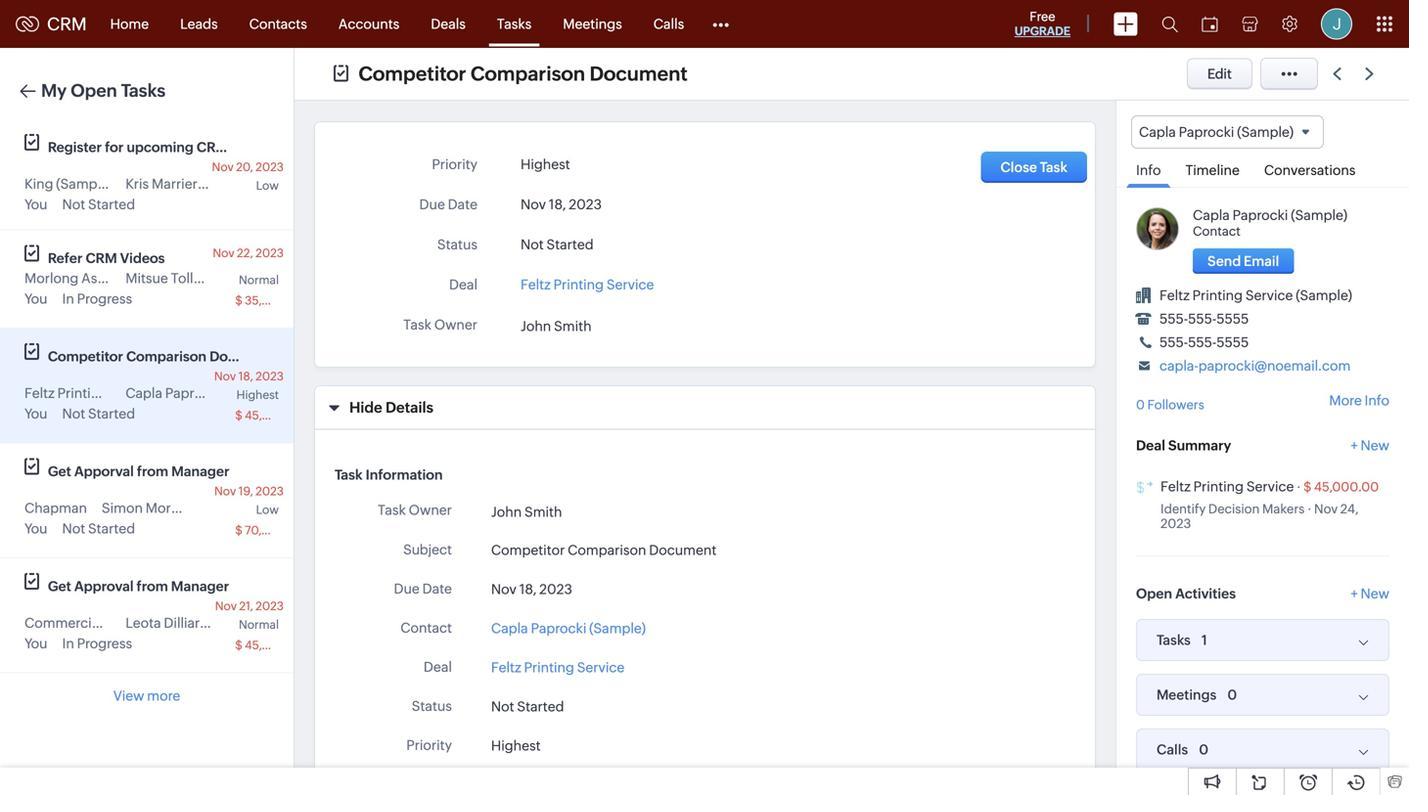 Task type: locate. For each thing, give the bounding box(es) containing it.
+
[[1351, 438, 1358, 454], [1351, 586, 1358, 602]]

45,000.00 up 19, at the left bottom of the page
[[245, 409, 305, 422]]

leota dilliard (sample)
[[125, 616, 267, 631]]

started for upcoming
[[88, 197, 135, 212]]

(sample)
[[1238, 124, 1294, 140], [56, 176, 113, 192], [200, 176, 257, 192], [1291, 208, 1348, 223], [217, 271, 274, 286], [1296, 288, 1353, 304], [224, 386, 280, 401], [203, 501, 259, 516], [211, 616, 267, 631], [589, 621, 646, 637]]

2 vertical spatial deal
[[424, 660, 452, 675]]

contact down subject
[[401, 620, 452, 636]]

2 vertical spatial crm
[[86, 251, 117, 266]]

deal for the bottommost feltz printing service link
[[424, 660, 452, 675]]

progress down press
[[77, 636, 132, 652]]

1 vertical spatial normal
[[239, 619, 279, 632]]

5 you from the top
[[24, 636, 47, 652]]

competitor
[[359, 63, 466, 85], [48, 349, 123, 365], [491, 543, 565, 558]]

1 vertical spatial competitor
[[48, 349, 123, 365]]

printing
[[554, 277, 604, 293], [1193, 288, 1243, 304], [57, 386, 108, 401], [1194, 479, 1244, 495], [524, 660, 575, 676]]

new
[[1361, 438, 1390, 454], [1361, 586, 1390, 602]]

tasks right deals link
[[497, 16, 532, 32]]

comparison
[[471, 63, 585, 85], [126, 349, 207, 365], [568, 543, 646, 558]]

nov inside nov 24, 2023
[[1315, 502, 1338, 517]]

1 vertical spatial date
[[422, 581, 452, 597]]

low
[[256, 179, 279, 192], [256, 504, 279, 517]]

1 vertical spatial $ 45,000.00
[[235, 639, 305, 652]]

2 progress from the top
[[77, 636, 132, 652]]

get up chapman
[[48, 464, 71, 480]]

(sample) inside field
[[1238, 124, 1294, 140]]

crm right logo
[[47, 14, 87, 34]]

0 vertical spatial in
[[62, 291, 74, 307]]

0 horizontal spatial 18,
[[238, 370, 253, 383]]

you down commercial on the bottom left
[[24, 636, 47, 652]]

task
[[1040, 160, 1068, 175], [403, 317, 432, 333], [335, 467, 363, 483], [378, 503, 406, 518]]

you down chapman
[[24, 521, 47, 537]]

$ 70,000.00
[[235, 524, 304, 537]]

2023 inside register for upcoming crm webinars nov 20, 2023
[[256, 161, 284, 174]]

info link
[[1127, 149, 1171, 188]]

1 vertical spatial comparison
[[126, 349, 207, 365]]

get inside get apporval from manager nov 19, 2023
[[48, 464, 71, 480]]

tasks inside "tasks" link
[[497, 16, 532, 32]]

0 horizontal spatial info
[[1136, 163, 1161, 178]]

started for from
[[88, 521, 135, 537]]

1 vertical spatial john smith
[[491, 504, 562, 520]]

get inside 'get approval from manager nov 21, 2023'
[[48, 579, 71, 595]]

1 vertical spatial nov 18, 2023
[[491, 582, 573, 597]]

john smith
[[521, 318, 592, 334], [491, 504, 562, 520]]

1 vertical spatial tasks
[[121, 81, 166, 101]]

· inside feltz printing service · $ 45,000.00
[[1297, 480, 1301, 495]]

$ 45,000.00
[[235, 409, 305, 422], [235, 639, 305, 652]]

2 in progress from the top
[[62, 636, 132, 652]]

in for morlong
[[62, 291, 74, 307]]

+ new down 24, at bottom
[[1351, 586, 1390, 602]]

manager up leota dilliard (sample)
[[171, 579, 229, 595]]

+ down 24, at bottom
[[1351, 586, 1358, 602]]

19,
[[238, 485, 253, 498]]

1 horizontal spatial ·
[[1308, 502, 1312, 517]]

0 vertical spatial open
[[71, 81, 117, 101]]

manager inside get apporval from manager nov 19, 2023
[[171, 464, 230, 480]]

you down "king"
[[24, 197, 47, 212]]

for
[[105, 139, 124, 155]]

get for get apporval from manager
[[48, 464, 71, 480]]

1 vertical spatial 45,000.00
[[1315, 480, 1379, 495]]

info left timeline
[[1136, 163, 1161, 178]]

in
[[62, 291, 74, 307], [62, 636, 74, 652]]

task owner up the details
[[403, 317, 478, 333]]

1 vertical spatial manager
[[171, 579, 229, 595]]

from inside 'get approval from manager nov 21, 2023'
[[137, 579, 168, 595]]

1 low from the top
[[256, 179, 279, 192]]

conversations link
[[1255, 149, 1366, 187]]

tasks up upcoming
[[121, 81, 166, 101]]

from inside get apporval from manager nov 19, 2023
[[137, 464, 168, 480]]

1 + from the top
[[1351, 438, 1358, 454]]

hide details link
[[345, 399, 434, 417]]

2 horizontal spatial 18,
[[549, 197, 566, 212]]

$ left '35,000.00'
[[235, 294, 243, 307]]

timeline
[[1186, 163, 1240, 178]]

normal down '21,'
[[239, 619, 279, 632]]

leads
[[180, 16, 218, 32]]

paprocki inside capla paprocki (sample) field
[[1179, 124, 1235, 140]]

in progress for press
[[62, 636, 132, 652]]

1 in progress from the top
[[62, 291, 132, 307]]

2 you from the top
[[24, 291, 47, 307]]

previous record image
[[1333, 68, 1342, 80]]

more info link
[[1330, 393, 1390, 409]]

service
[[607, 277, 654, 293], [1246, 288, 1293, 304], [110, 386, 158, 401], [1247, 479, 1294, 495], [577, 660, 625, 676]]

·
[[1297, 480, 1301, 495], [1308, 502, 1312, 517]]

get approval from manager nov 21, 2023
[[48, 579, 284, 613]]

calls
[[654, 16, 684, 32], [1157, 743, 1189, 758]]

2 get from the top
[[48, 579, 71, 595]]

owner
[[434, 317, 478, 333], [409, 503, 452, 518]]

0 vertical spatial progress
[[77, 291, 132, 307]]

crm up "kris marrier (sample)" at the top left of page
[[197, 139, 228, 155]]

45,000.00 up 24, at bottom
[[1315, 480, 1379, 495]]

view
[[113, 689, 144, 704]]

0 vertical spatial comparison
[[471, 63, 585, 85]]

0 vertical spatial normal
[[239, 274, 279, 287]]

· right makers
[[1308, 502, 1312, 517]]

(sample) inside the capla paprocki (sample) contact
[[1291, 208, 1348, 223]]

contact down timeline
[[1193, 224, 1241, 239]]

1 555-555-5555 from the top
[[1160, 311, 1249, 327]]

1 progress from the top
[[77, 291, 132, 307]]

$ 45,000.00 up 19, at the left bottom of the page
[[235, 409, 305, 422]]

capla inside the capla paprocki (sample) contact
[[1193, 208, 1230, 223]]

1 vertical spatial capla paprocki (sample)
[[125, 386, 280, 401]]

1 vertical spatial capla paprocki (sample) link
[[491, 618, 646, 639]]

$ for capla paprocki (sample)
[[235, 409, 243, 422]]

crm up associates
[[86, 251, 117, 266]]

accounts
[[339, 16, 400, 32]]

get up commercial on the bottom left
[[48, 579, 71, 595]]

+ down more info
[[1351, 438, 1358, 454]]

0 vertical spatial meetings
[[563, 16, 622, 32]]

not started for document
[[62, 406, 135, 422]]

progress for press
[[77, 636, 132, 652]]

1 horizontal spatial contact
[[1193, 224, 1241, 239]]

1 vertical spatial new
[[1361, 586, 1390, 602]]

45,000.00
[[245, 409, 305, 422], [1315, 480, 1379, 495], [245, 639, 305, 652]]

$ up 19, at the left bottom of the page
[[235, 409, 243, 422]]

0 vertical spatial in progress
[[62, 291, 132, 307]]

in progress
[[62, 291, 132, 307], [62, 636, 132, 652]]

0 vertical spatial john smith
[[521, 318, 592, 334]]

45,000.00 down '21,'
[[245, 639, 305, 652]]

open left the activities
[[1136, 586, 1173, 602]]

1 vertical spatial document
[[210, 349, 278, 365]]

$ for simon morasca (sample)
[[235, 524, 243, 537]]

1 you from the top
[[24, 197, 47, 212]]

2023 inside get apporval from manager nov 19, 2023
[[256, 485, 284, 498]]

0 vertical spatial feltz printing service
[[521, 277, 654, 293]]

feltz printing service link
[[521, 271, 654, 293], [1161, 479, 1294, 495], [491, 658, 625, 678]]

18, inside the competitor comparison document nov 18, 2023
[[238, 370, 253, 383]]

2023 inside nov 24, 2023
[[1161, 517, 1192, 532]]

0 vertical spatial capla paprocki (sample)
[[1139, 124, 1294, 140]]

capla-paprocki@noemail.com link
[[1160, 358, 1351, 374]]

mitsue tollner (sample)
[[125, 271, 274, 286]]

1 vertical spatial progress
[[77, 636, 132, 652]]

from up leota
[[137, 579, 168, 595]]

meetings down 1
[[1157, 688, 1217, 703]]

chapman
[[24, 501, 87, 516]]

2 from from the top
[[137, 579, 168, 595]]

contacts
[[249, 16, 307, 32]]

1 vertical spatial +
[[1351, 586, 1358, 602]]

normal
[[239, 274, 279, 287], [239, 619, 279, 632]]

0 horizontal spatial competitor
[[48, 349, 123, 365]]

low up $ 70,000.00
[[256, 504, 279, 517]]

0 vertical spatial 5555
[[1217, 311, 1249, 327]]

0 vertical spatial due date
[[419, 197, 478, 212]]

1 in from the top
[[62, 291, 74, 307]]

task owner down information
[[378, 503, 452, 518]]

0 vertical spatial from
[[137, 464, 168, 480]]

35,000.00
[[245, 294, 304, 307]]

task owner
[[403, 317, 478, 333], [378, 503, 452, 518]]

capla paprocki (sample) inside field
[[1139, 124, 1294, 140]]

0 vertical spatial contact
[[1193, 224, 1241, 239]]

you for chapman
[[24, 521, 47, 537]]

0 vertical spatial owner
[[434, 317, 478, 333]]

low down webinars
[[256, 179, 279, 192]]

1 vertical spatial owner
[[409, 503, 452, 518]]

manager inside 'get approval from manager nov 21, 2023'
[[171, 579, 229, 595]]

0 vertical spatial +
[[1351, 438, 1358, 454]]

5555 down feltz printing service (sample) link
[[1217, 311, 1249, 327]]

manager up simon morasca (sample)
[[171, 464, 230, 480]]

1
[[1202, 633, 1208, 649]]

you for commercial press
[[24, 636, 47, 652]]

1 horizontal spatial calls
[[1157, 743, 1189, 758]]

0 vertical spatial $ 45,000.00
[[235, 409, 305, 422]]

Other Modules field
[[700, 8, 742, 40]]

you up chapman
[[24, 406, 47, 422]]

1 vertical spatial due
[[394, 581, 420, 597]]

4 you from the top
[[24, 521, 47, 537]]

accounts link
[[323, 0, 415, 47]]

paprocki
[[1179, 124, 1235, 140], [1233, 208, 1289, 223], [165, 386, 221, 401], [531, 621, 587, 637]]

0 vertical spatial manager
[[171, 464, 230, 480]]

in progress down commercial press
[[62, 636, 132, 652]]

john
[[521, 318, 551, 334], [491, 504, 522, 520]]

tasks left 1
[[1157, 633, 1191, 649]]

0 vertical spatial capla paprocki (sample) link
[[1193, 208, 1348, 223]]

3 you from the top
[[24, 406, 47, 422]]

simon
[[102, 501, 143, 516]]

webinars
[[231, 139, 293, 155]]

due
[[419, 197, 445, 212], [394, 581, 420, 597]]

$ up makers
[[1304, 480, 1312, 495]]

1 horizontal spatial competitor
[[359, 63, 466, 85]]

+ inside "link"
[[1351, 438, 1358, 454]]

1 from from the top
[[137, 464, 168, 480]]

nov
[[212, 161, 234, 174], [521, 197, 546, 212], [213, 247, 235, 260], [214, 370, 236, 383], [214, 485, 236, 498], [1315, 502, 1338, 517], [491, 582, 517, 597], [215, 600, 237, 613]]

· up makers
[[1297, 480, 1301, 495]]

king (sample)
[[24, 176, 113, 192]]

from for apporval
[[137, 464, 168, 480]]

45,000.00 for capla paprocki (sample)
[[245, 409, 305, 422]]

register
[[48, 139, 102, 155]]

deal
[[449, 277, 478, 293], [1136, 438, 1166, 454], [424, 660, 452, 675]]

feltz printing service (sample)
[[1160, 288, 1353, 304]]

0 horizontal spatial contact
[[401, 620, 452, 636]]

meetings left calls link
[[563, 16, 622, 32]]

1 normal from the top
[[239, 274, 279, 287]]

2 + new from the top
[[1351, 586, 1390, 602]]

nov inside register for upcoming crm webinars nov 20, 2023
[[212, 161, 234, 174]]

manager for morasca
[[171, 464, 230, 480]]

2 horizontal spatial capla paprocki (sample)
[[1139, 124, 1294, 140]]

status
[[437, 237, 478, 253], [412, 699, 452, 714]]

free upgrade
[[1015, 9, 1071, 38]]

2 555-555-5555 from the top
[[1160, 335, 1249, 351]]

1 vertical spatial in
[[62, 636, 74, 652]]

18,
[[549, 197, 566, 212], [238, 370, 253, 383], [519, 582, 537, 597]]

· for makers
[[1308, 502, 1312, 517]]

2 vertical spatial document
[[649, 543, 717, 558]]

2 vertical spatial feltz printing service link
[[491, 658, 625, 678]]

2 vertical spatial 18,
[[519, 582, 537, 597]]

0
[[1136, 398, 1145, 413], [1228, 688, 1238, 703], [1199, 743, 1209, 758]]

1 get from the top
[[48, 464, 71, 480]]

open right my
[[71, 81, 117, 101]]

+ new link
[[1351, 438, 1390, 464]]

1 horizontal spatial 0
[[1199, 743, 1209, 758]]

$ 45,000.00 down '21,'
[[235, 639, 305, 652]]

1 vertical spatial get
[[48, 579, 71, 595]]

0 vertical spatial deal
[[449, 277, 478, 293]]

45,000.00 for leota dilliard (sample)
[[245, 639, 305, 652]]

1 horizontal spatial capla paprocki (sample)
[[491, 621, 646, 637]]

2 horizontal spatial 0
[[1228, 688, 1238, 703]]

2 in from the top
[[62, 636, 74, 652]]

1 vertical spatial low
[[256, 504, 279, 517]]

1 vertical spatial 0
[[1228, 688, 1238, 703]]

1 vertical spatial 555-555-5555
[[1160, 335, 1249, 351]]

smith
[[554, 318, 592, 334], [525, 504, 562, 520]]

you
[[24, 197, 47, 212], [24, 291, 47, 307], [24, 406, 47, 422], [24, 521, 47, 537], [24, 636, 47, 652]]

normal for leota dilliard (sample)
[[239, 619, 279, 632]]

$ down '21,'
[[235, 639, 243, 652]]

info right more
[[1365, 393, 1390, 409]]

1 vertical spatial info
[[1365, 393, 1390, 409]]

2 $ 45,000.00 from the top
[[235, 639, 305, 652]]

1 5555 from the top
[[1217, 311, 1249, 327]]

2 low from the top
[[256, 504, 279, 517]]

0 vertical spatial 0
[[1136, 398, 1145, 413]]

profile element
[[1310, 0, 1365, 47]]

in down commercial on the bottom left
[[62, 636, 74, 652]]

+ new down more info
[[1351, 438, 1390, 454]]

kris marrier (sample)
[[125, 176, 257, 192]]

2 5555 from the top
[[1217, 335, 1249, 351]]

None button
[[1193, 249, 1294, 274]]

not
[[62, 197, 85, 212], [521, 237, 544, 253], [62, 406, 85, 422], [62, 521, 85, 537], [491, 699, 514, 715]]

1 vertical spatial task owner
[[378, 503, 452, 518]]

2 horizontal spatial competitor
[[491, 543, 565, 558]]

0 horizontal spatial capla paprocki (sample)
[[125, 386, 280, 401]]

0 vertical spatial 555-555-5555
[[1160, 311, 1249, 327]]

in progress down morlong associates
[[62, 291, 132, 307]]

1 vertical spatial crm
[[197, 139, 228, 155]]

$ left 70,000.00 at bottom left
[[235, 524, 243, 537]]

1 $ 45,000.00 from the top
[[235, 409, 305, 422]]

progress
[[77, 291, 132, 307], [77, 636, 132, 652]]

morlong associates
[[24, 271, 150, 286]]

20,
[[236, 161, 253, 174]]

free
[[1030, 9, 1056, 24]]

2 normal from the top
[[239, 619, 279, 632]]

highest
[[521, 157, 570, 172], [236, 389, 279, 402], [491, 738, 541, 754]]

progress down associates
[[77, 291, 132, 307]]

capla-
[[1160, 358, 1199, 374]]

1 vertical spatial open
[[1136, 586, 1173, 602]]

0 horizontal spatial capla paprocki (sample) link
[[491, 618, 646, 639]]

1 vertical spatial highest
[[236, 389, 279, 402]]

contact
[[1193, 224, 1241, 239], [401, 620, 452, 636]]

get for get approval from manager
[[48, 579, 71, 595]]

from up morasca
[[137, 464, 168, 480]]

task left information
[[335, 467, 363, 483]]

0 vertical spatial ·
[[1297, 480, 1301, 495]]

0 vertical spatial highest
[[521, 157, 570, 172]]

in down the morlong
[[62, 291, 74, 307]]

competitor comparison document nov 18, 2023
[[48, 349, 284, 383]]

2 vertical spatial 0
[[1199, 743, 1209, 758]]

not for get apporval from manager
[[62, 521, 85, 537]]

you down the morlong
[[24, 291, 47, 307]]

1 vertical spatial + new
[[1351, 586, 1390, 602]]

0 vertical spatial tasks
[[497, 16, 532, 32]]

1 vertical spatial meetings
[[1157, 688, 1217, 703]]

normal up "$ 35,000.00"
[[239, 274, 279, 287]]

0 horizontal spatial open
[[71, 81, 117, 101]]

0 vertical spatial low
[[256, 179, 279, 192]]

upcoming
[[127, 139, 194, 155]]

close
[[1001, 160, 1038, 175]]

you for morlong associates
[[24, 291, 47, 307]]

5555 up capla-paprocki@noemail.com link
[[1217, 335, 1249, 351]]

1 new from the top
[[1361, 438, 1390, 454]]



Task type: describe. For each thing, give the bounding box(es) containing it.
45,000.00 inside feltz printing service · $ 45,000.00
[[1315, 480, 1379, 495]]

morlong
[[24, 271, 79, 286]]

1 vertical spatial competitor comparison document
[[491, 543, 717, 558]]

summary
[[1169, 438, 1232, 454]]

open activities
[[1136, 586, 1236, 602]]

press
[[105, 616, 139, 631]]

morasca
[[146, 501, 200, 516]]

1 horizontal spatial 18,
[[519, 582, 537, 597]]

feltz printing service · $ 45,000.00
[[1161, 479, 1379, 495]]

contact inside the capla paprocki (sample) contact
[[1193, 224, 1241, 239]]

calls link
[[638, 0, 700, 47]]

tollner
[[171, 271, 214, 286]]

deal summary
[[1136, 438, 1232, 454]]

deals
[[431, 16, 466, 32]]

feltz printing service (sample) link
[[1160, 288, 1353, 304]]

0 vertical spatial date
[[448, 197, 478, 212]]

nov 22, 2023
[[213, 247, 284, 260]]

next record image
[[1366, 68, 1378, 80]]

contacts link
[[234, 0, 323, 47]]

$ for leota dilliard (sample)
[[235, 639, 243, 652]]

hide
[[349, 399, 382, 417]]

create menu element
[[1102, 0, 1150, 47]]

$ 45,000.00 for leota dilliard (sample)
[[235, 639, 305, 652]]

low for simon morasca (sample)
[[256, 504, 279, 517]]

0 vertical spatial status
[[437, 237, 478, 253]]

more
[[147, 689, 180, 704]]

2 + from the top
[[1351, 586, 1358, 602]]

in for commercial
[[62, 636, 74, 652]]

crm inside register for upcoming crm webinars nov 20, 2023
[[197, 139, 228, 155]]

decision
[[1209, 502, 1260, 517]]

1 vertical spatial feltz printing service link
[[1161, 479, 1294, 495]]

capla paprocki (sample) contact
[[1193, 208, 1348, 239]]

task right close at the top of page
[[1040, 160, 1068, 175]]

refer
[[48, 251, 83, 266]]

approval
[[74, 579, 134, 595]]

$ 35,000.00
[[235, 294, 304, 307]]

0 vertical spatial crm
[[47, 14, 87, 34]]

2 vertical spatial capla paprocki (sample)
[[491, 621, 646, 637]]

you for feltz printing service
[[24, 406, 47, 422]]

paprocki inside the capla paprocki (sample) contact
[[1233, 208, 1289, 223]]

1 vertical spatial feltz printing service
[[24, 386, 158, 401]]

$ for mitsue tollner (sample)
[[235, 294, 243, 307]]

more
[[1330, 393, 1362, 409]]

videos
[[120, 251, 165, 266]]

makers
[[1263, 502, 1305, 517]]

details
[[386, 399, 434, 417]]

my open tasks
[[41, 81, 166, 101]]

task up the details
[[403, 317, 432, 333]]

2 new from the top
[[1361, 586, 1390, 602]]

0 vertical spatial smith
[[554, 318, 592, 334]]

paprocki@noemail.com
[[1199, 358, 1351, 374]]

24,
[[1341, 502, 1359, 517]]

identify
[[1161, 502, 1206, 517]]

task information
[[335, 467, 443, 483]]

2023 inside 'get approval from manager nov 21, 2023'
[[256, 600, 284, 613]]

nov inside 'get approval from manager nov 21, 2023'
[[215, 600, 237, 613]]

home
[[110, 16, 149, 32]]

document inside the competitor comparison document nov 18, 2023
[[210, 349, 278, 365]]

2 horizontal spatial tasks
[[1157, 633, 1191, 649]]

1 vertical spatial calls
[[1157, 743, 1189, 758]]

0 for calls
[[1199, 743, 1209, 758]]

not started for upcoming
[[62, 197, 135, 212]]

1 vertical spatial status
[[412, 699, 452, 714]]

0 vertical spatial competitor comparison document
[[359, 63, 688, 85]]

1 + new from the top
[[1351, 438, 1390, 454]]

simon morasca (sample)
[[102, 501, 259, 516]]

followers
[[1148, 398, 1205, 413]]

competitor inside the competitor comparison document nov 18, 2023
[[48, 349, 123, 365]]

0 horizontal spatial 0
[[1136, 398, 1145, 413]]

0 horizontal spatial meetings
[[563, 16, 622, 32]]

activities
[[1176, 586, 1236, 602]]

2 vertical spatial highest
[[491, 738, 541, 754]]

0 vertical spatial nov 18, 2023
[[521, 197, 602, 212]]

deal for feltz printing service link to the top
[[449, 277, 478, 293]]

paprocki inside the capla paprocki (sample) link
[[531, 621, 587, 637]]

edit
[[1208, 66, 1232, 82]]

2023 inside the competitor comparison document nov 18, 2023
[[256, 370, 284, 383]]

task down task information
[[378, 503, 406, 518]]

progress for associates
[[77, 291, 132, 307]]

0 vertical spatial document
[[590, 63, 688, 85]]

not for register for upcoming crm webinars
[[62, 197, 85, 212]]

edit button
[[1187, 58, 1253, 90]]

0 vertical spatial competitor
[[359, 63, 466, 85]]

nov 24, 2023
[[1161, 502, 1359, 532]]

2 vertical spatial feltz printing service
[[491, 660, 625, 676]]

0 vertical spatial 18,
[[549, 197, 566, 212]]

nov inside get apporval from manager nov 19, 2023
[[214, 485, 236, 498]]

subject
[[403, 542, 452, 558]]

view more
[[113, 689, 180, 704]]

70,000.00
[[245, 524, 304, 537]]

0 vertical spatial john
[[521, 318, 551, 334]]

logo image
[[16, 16, 39, 32]]

1 vertical spatial due date
[[394, 581, 452, 597]]

1 horizontal spatial info
[[1365, 393, 1390, 409]]

low for kris marrier (sample)
[[256, 179, 279, 192]]

associates
[[81, 271, 150, 286]]

2 vertical spatial competitor
[[491, 543, 565, 558]]

leads link
[[165, 0, 234, 47]]

from for approval
[[137, 579, 168, 595]]

2 vertical spatial comparison
[[568, 543, 646, 558]]

new inside "link"
[[1361, 438, 1390, 454]]

apporval
[[74, 464, 134, 480]]

search element
[[1150, 0, 1190, 48]]

deals link
[[415, 0, 482, 47]]

home link
[[95, 0, 165, 47]]

1 horizontal spatial capla paprocki (sample) link
[[1193, 208, 1348, 223]]

capla inside field
[[1139, 124, 1176, 140]]

register for upcoming crm webinars nov 20, 2023
[[48, 139, 293, 174]]

commercial
[[24, 616, 102, 631]]

21,
[[239, 600, 253, 613]]

capla-paprocki@noemail.com
[[1160, 358, 1351, 374]]

kris
[[125, 176, 149, 192]]

$ inside feltz printing service · $ 45,000.00
[[1304, 480, 1312, 495]]

dilliard
[[164, 616, 208, 631]]

started for document
[[88, 406, 135, 422]]

0 vertical spatial priority
[[432, 157, 478, 172]]

manager for dilliard
[[171, 579, 229, 595]]

information
[[366, 467, 443, 483]]

conversations
[[1265, 163, 1356, 178]]

0 vertical spatial calls
[[654, 16, 684, 32]]

calendar image
[[1202, 16, 1219, 32]]

timeline link
[[1176, 149, 1250, 187]]

tasks link
[[482, 0, 547, 47]]

1 vertical spatial smith
[[525, 504, 562, 520]]

hide details
[[349, 399, 434, 417]]

normal for mitsue tollner (sample)
[[239, 274, 279, 287]]

22,
[[237, 247, 253, 260]]

info inside info link
[[1136, 163, 1161, 178]]

0 vertical spatial task owner
[[403, 317, 478, 333]]

not for competitor comparison document
[[62, 406, 85, 422]]

0 for meetings
[[1228, 688, 1238, 703]]

0 followers
[[1136, 398, 1205, 413]]

$ 45,000.00 for capla paprocki (sample)
[[235, 409, 305, 422]]

1 vertical spatial priority
[[407, 738, 452, 754]]

search image
[[1162, 16, 1179, 32]]

you for king (sample)
[[24, 197, 47, 212]]

1 horizontal spatial meetings
[[1157, 688, 1217, 703]]

king
[[24, 176, 53, 192]]

in progress for associates
[[62, 291, 132, 307]]

1 vertical spatial deal
[[1136, 438, 1166, 454]]

create menu image
[[1114, 12, 1138, 36]]

my
[[41, 81, 67, 101]]

marrier
[[152, 176, 198, 192]]

comparison inside the competitor comparison document nov 18, 2023
[[126, 349, 207, 365]]

refer crm videos
[[48, 251, 165, 266]]

not started for from
[[62, 521, 135, 537]]

mitsue
[[125, 271, 168, 286]]

upgrade
[[1015, 24, 1071, 38]]

0 vertical spatial feltz printing service link
[[521, 271, 654, 293]]

crm link
[[16, 14, 87, 34]]

meetings link
[[547, 0, 638, 47]]

1 vertical spatial john
[[491, 504, 522, 520]]

more info
[[1330, 393, 1390, 409]]

profile image
[[1321, 8, 1353, 40]]

get apporval from manager nov 19, 2023
[[48, 464, 284, 498]]

close task
[[1001, 160, 1068, 175]]

0 vertical spatial due
[[419, 197, 445, 212]]

Capla Paprocki (Sample) field
[[1132, 116, 1324, 149]]

· for service
[[1297, 480, 1301, 495]]

nov inside the competitor comparison document nov 18, 2023
[[214, 370, 236, 383]]



Task type: vqa. For each thing, say whether or not it's contained in the screenshot.
Calls to the bottom
yes



